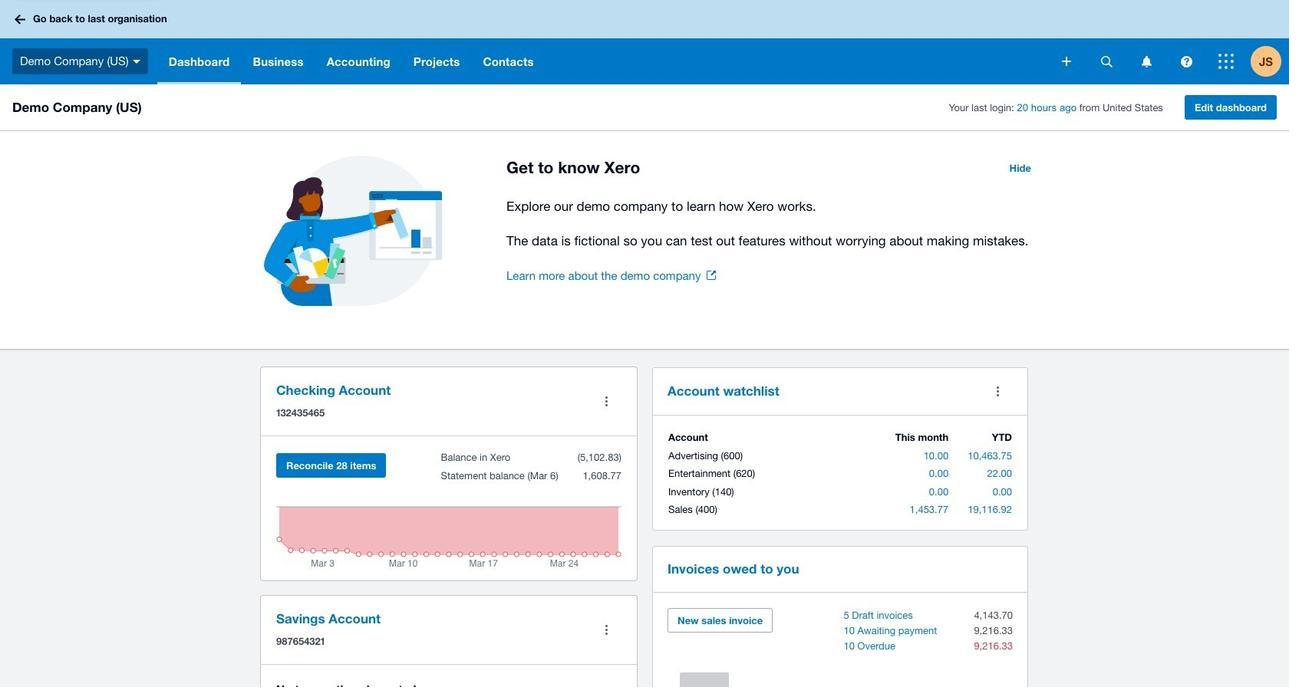 Task type: describe. For each thing, give the bounding box(es) containing it.
2 manage menu toggle image from the top
[[591, 615, 622, 646]]

1 manage menu toggle image from the top
[[591, 386, 622, 417]]

0 horizontal spatial svg image
[[1062, 57, 1071, 66]]

intro banner body element
[[507, 196, 1041, 252]]



Task type: vqa. For each thing, say whether or not it's contained in the screenshot.
Disc.
no



Task type: locate. For each thing, give the bounding box(es) containing it.
1 horizontal spatial svg image
[[1101, 56, 1112, 67]]

0 vertical spatial manage menu toggle image
[[591, 386, 622, 417]]

accounts watchlist options image
[[982, 376, 1013, 407]]

1 vertical spatial manage menu toggle image
[[591, 615, 622, 646]]

2 horizontal spatial svg image
[[1219, 54, 1234, 69]]

manage menu toggle image
[[591, 386, 622, 417], [591, 615, 622, 646]]

svg image
[[1219, 54, 1234, 69], [1101, 56, 1112, 67], [1062, 57, 1071, 66]]

banner
[[0, 0, 1289, 84]]

svg image
[[15, 14, 25, 24], [1142, 56, 1152, 67], [1181, 56, 1192, 67], [133, 60, 140, 64]]



